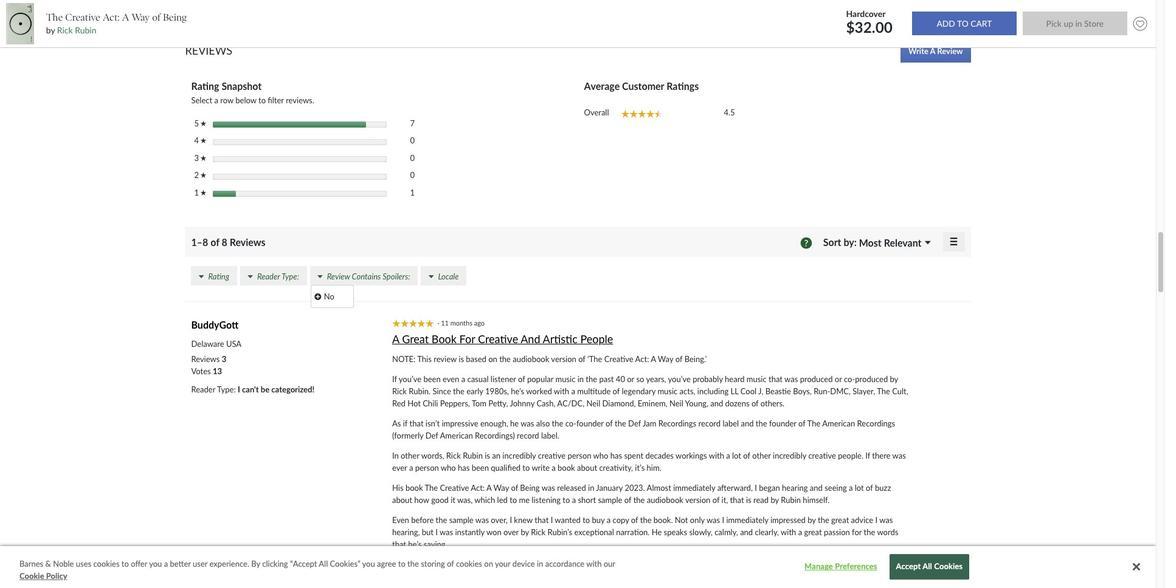 Task type: locate. For each thing, give the bounding box(es) containing it.
0 horizontal spatial you
[[149, 560, 162, 569]]

1 horizontal spatial sample
[[598, 496, 623, 505]]

by inside the creative act: a way of being by rick rubin
[[46, 25, 55, 35]]

neil down the multitude
[[587, 399, 601, 409]]

great
[[832, 516, 850, 526], [805, 528, 822, 538]]

review
[[327, 272, 350, 282]]

1 ☆
[[194, 188, 207, 198]]

1 vertical spatial who
[[441, 463, 456, 473]]

0 vertical spatial immediately
[[674, 484, 716, 493]]

in up the multitude
[[578, 375, 584, 384]]

1 horizontal spatial neil
[[670, 399, 684, 409]]

johnny
[[510, 399, 535, 409]]

▼ rating
[[199, 272, 229, 282]]

list
[[191, 353, 226, 378]]

has
[[611, 451, 622, 461], [458, 463, 470, 473]]

was up saying.
[[440, 528, 453, 538]]

1 horizontal spatial 1
[[410, 188, 415, 198]]

advice
[[852, 516, 874, 526]]

2 founder from the left
[[770, 419, 797, 429]]

of
[[152, 11, 161, 23], [211, 237, 219, 248], [579, 355, 586, 364], [676, 355, 683, 364], [518, 375, 525, 384], [613, 387, 620, 397], [752, 399, 759, 409], [606, 419, 613, 429], [799, 419, 806, 429], [744, 451, 751, 461], [511, 484, 518, 493], [866, 484, 873, 493], [625, 496, 632, 505], [713, 496, 720, 505], [631, 516, 638, 526], [447, 560, 454, 569]]

0 horizontal spatial recordings
[[659, 419, 697, 429]]

1 horizontal spatial he's
[[511, 387, 525, 397]]

young,
[[685, 399, 709, 409]]

☆ for 1
[[201, 190, 207, 196]]

reader
[[257, 272, 280, 282], [191, 385, 215, 395]]

1 horizontal spatial record
[[699, 419, 721, 429]]

record down he
[[517, 431, 539, 441]]

audiobook inside his book the creative act: a way of being was released in january 2023. almost immediately afterward, i began hearing and seeing a lot of buzz about how good it was, which led to me listening to a short sample of the audiobook version of it, that is read by rubin himself.
[[647, 496, 684, 505]]

with inside barnes & noble uses cookies to offer you a better user experience. by clicking "accept all cookies" you agree to the storing of cookies on your device in accordance with our cookie policy
[[587, 560, 602, 569]]

was right there
[[893, 451, 906, 461]]

0 horizontal spatial great
[[805, 528, 822, 538]]

was up listening
[[542, 484, 555, 493]]

to down the released
[[563, 496, 570, 505]]

the down a great book for creative and artistic people in the bottom of the page
[[500, 355, 511, 364]]

better
[[170, 560, 191, 569]]

and down the including
[[711, 399, 724, 409]]

a inside his book the creative act: a way of being was released in january 2023. almost immediately afterward, i began hearing and seeing a lot of buzz about how good it was, which led to me listening to a short sample of the audiobook version of it, that is read by rubin himself.
[[487, 484, 492, 493]]

out
[[541, 560, 553, 570]]

0 horizontal spatial all
[[319, 560, 328, 569]]

1 horizontal spatial co-
[[844, 375, 856, 384]]

book
[[432, 333, 457, 346]]

1 vertical spatial being
[[520, 484, 540, 493]]

1 1 from the left
[[194, 188, 201, 198]]

other right the in
[[401, 451, 420, 461]]

or up the dmc,
[[835, 375, 842, 384]]

about inside in other words, rick rubin is an incredibly creative person who has spent decades workings with a lot of other incredibly creative people. if there was ever a person who has been qualified to write a book about creativity, it's him.
[[577, 463, 598, 473]]

Search topics and reviews text field
[[191, 1, 509, 21]]

1 vertical spatial book
[[406, 484, 423, 493]]

1 vertical spatial def
[[426, 431, 438, 441]]

0 horizontal spatial review
[[434, 355, 457, 364]]

0 horizontal spatial immediately
[[674, 484, 716, 493]]

1 horizontal spatial you
[[362, 560, 375, 569]]

if down note:
[[392, 375, 397, 384]]

by up cult,
[[890, 375, 899, 384]]

☆ inside 5 ☆
[[201, 120, 207, 126]]

3 ☆ from the top
[[201, 155, 207, 161]]

cookies right love
[[456, 560, 482, 569]]

probably
[[693, 375, 723, 384]]

on left your in the left bottom of the page
[[484, 560, 493, 569]]

0 horizontal spatial also
[[536, 419, 550, 429]]

1 recordings from the left
[[659, 419, 697, 429]]

hot
[[408, 399, 421, 409]]

in up short
[[588, 484, 595, 493]]

1 horizontal spatial 3
[[222, 355, 226, 364]]

0 horizontal spatial if
[[392, 375, 397, 384]]

all inside barnes & noble uses cookies to offer you a better user experience. by clicking "accept all cookies" you agree to the storing of cookies on your device in accordance with our cookie policy
[[319, 560, 328, 569]]

was inside if you've been even a casual listener of popular music in the past 40 or so years, you've probably heard music that was produced or co-produced by rick rubin. since the early 1980s, he's worked with a multitude of legendary music acts, including ll cool j, beastie boys, run-dmc, slayer, the cult, red hot chili peppers, tom petty, johnny cash, ac/dc, neil diamond, eminem, neil young, and dozens of others.
[[785, 375, 798, 384]]

as if that isn't impressive enough, he was also the co-founder of the def jam recordings record label and the founder of the american recordings (formerly def american recordings) record label.
[[392, 419, 896, 441]]

the down the 2023.
[[634, 496, 645, 505]]

1 horizontal spatial version
[[686, 496, 711, 505]]

including
[[698, 387, 729, 397]]

great up passion
[[832, 516, 850, 526]]

creative up the 40
[[605, 355, 634, 364]]

1 ☆ from the top
[[201, 120, 207, 126]]

1 vertical spatial co-
[[566, 419, 577, 429]]

the down run- at the bottom right
[[808, 419, 821, 429]]

1 vertical spatial on
[[484, 560, 493, 569]]

review right write
[[938, 46, 963, 56]]

act: inside his book the creative act: a way of being was released in january 2023. almost immediately afterward, i began hearing and seeing a lot of buzz about how good it was, which led to me listening to a short sample of the audiobook version of it, that is read by rubin himself.
[[471, 484, 485, 493]]

lot inside his book the creative act: a way of being was released in january 2023. almost immediately afterward, i began hearing and seeing a lot of buzz about how good it was, which led to me listening to a short sample of the audiobook version of it, that is read by rubin himself.
[[855, 484, 864, 493]]

1 vertical spatial he's
[[408, 540, 422, 550]]

music down years, on the bottom of page
[[658, 387, 678, 397]]

impressed
[[771, 516, 806, 526]]

if inside if you've been even a casual listener of popular music in the past 40 or so years, you've probably heard music that was produced or co-produced by rick rubin. since the early 1980s, he's worked with a multitude of legendary music acts, including ll cool j, beastie boys, run-dmc, slayer, the cult, red hot chili peppers, tom petty, johnny cash, ac/dc, neil diamond, eminem, neil young, and dozens of others.
[[392, 375, 397, 384]]

1 cookies from the left
[[93, 560, 120, 569]]

1 horizontal spatial creative
[[809, 451, 836, 461]]

dmc,
[[831, 387, 851, 397]]

0 horizontal spatial in
[[537, 560, 544, 569]]

reviews.
[[286, 96, 314, 105]]

0 horizontal spatial his
[[392, 484, 404, 493]]

2 vertical spatial 0
[[410, 171, 415, 180]]

2 0 from the top
[[410, 153, 415, 163]]

40
[[616, 375, 625, 384]]

▼ for locale
[[429, 274, 434, 280]]

others. down he
[[645, 560, 669, 570]]

who down words,
[[441, 463, 456, 473]]

eminem,
[[638, 399, 668, 409]]

also left the narrate
[[570, 560, 583, 570]]

peppers,
[[440, 399, 470, 409]]

lot inside in other words, rick rubin is an incredibly creative person who has spent decades workings with a lot of other incredibly creative people. if there was ever a person who has been qualified to write a book about creativity, it's him.
[[733, 451, 742, 461]]

2 incredibly from the left
[[773, 451, 807, 461]]

overall
[[584, 108, 609, 118]]

that inside the as if that isn't impressive enough, he was also the co-founder of the def jam recordings record label and the founder of the american recordings (formerly def american recordings) record label.
[[410, 419, 424, 429]]

the left book.
[[641, 516, 652, 526]]

rick inside in other words, rick rubin is an incredibly creative person who has spent decades workings with a lot of other incredibly creative people. if there was ever a person who has been qualified to write a book about creativity, it's him.
[[446, 451, 461, 461]]

0 horizontal spatial sample
[[449, 516, 474, 526]]

of inside in other words, rick rubin is an incredibly creative person who has spent decades workings with a lot of other incredibly creative people. if there was ever a person who has been qualified to write a book about creativity, it's him.
[[744, 451, 751, 461]]

been left qualified
[[472, 463, 489, 473]]

1 horizontal spatial being
[[520, 484, 540, 493]]

to inside even before the sample was over, i knew that i wanted to buy a copy of the book. not only was i immediately impressed by the great advice i was hearing, but i was instantly won over by rick rubin's exceptional narration. he speaks slowly, calmly, and clearly, with a great passion for the words that he's saying.
[[583, 516, 590, 526]]

1 vertical spatial type:
[[217, 385, 236, 395]]

with down impressed
[[781, 528, 797, 538]]

is left based
[[459, 355, 464, 364]]

1 vertical spatial if
[[866, 451, 871, 461]]

0 vertical spatial act:
[[103, 11, 120, 23]]

hearing
[[782, 484, 808, 493]]

released
[[557, 484, 586, 493]]

sample up instantly
[[449, 516, 474, 526]]

about left the how
[[392, 496, 413, 505]]

on
[[489, 355, 498, 364], [484, 560, 493, 569]]

1 vertical spatial reviews
[[230, 237, 266, 248]]

2 recordings from the left
[[858, 419, 896, 429]]

all right "accept
[[319, 560, 328, 569]]

3 ☆
[[194, 153, 207, 163]]

honestly,
[[392, 560, 425, 570]]

reader type: i can't be categorized!
[[191, 385, 315, 395]]

others.
[[761, 399, 785, 409], [645, 560, 669, 570]]

see
[[463, 560, 475, 570]]

early
[[467, 387, 484, 397]]

☆ inside 1 ☆
[[201, 190, 207, 196]]

to right agree
[[398, 560, 406, 569]]

no
[[324, 292, 335, 302]]

co- down 'ac/dc,'
[[566, 419, 577, 429]]

was inside his book the creative act: a way of being was released in january 2023. almost immediately afterward, i began hearing and seeing a lot of buzz about how good it was, which led to me listening to a short sample of the audiobook version of it, that is read by rubin himself.
[[542, 484, 555, 493]]

also up label.
[[536, 419, 550, 429]]

note:
[[392, 355, 416, 364]]

▼ reader type:
[[248, 272, 299, 282]]

1 other from the left
[[401, 451, 420, 461]]

0 horizontal spatial type:
[[217, 385, 236, 395]]

is inside in other words, rick rubin is an incredibly creative person who has spent decades workings with a lot of other incredibly creative people. if there was ever a person who has been qualified to write a book about creativity, it's him.
[[485, 451, 490, 461]]

you right offer
[[149, 560, 162, 569]]

by
[[46, 25, 55, 35], [890, 375, 899, 384], [771, 496, 779, 505], [808, 516, 816, 526], [521, 528, 529, 538], [635, 560, 643, 570]]

≡
[[950, 234, 959, 250]]

rick right words,
[[446, 451, 461, 461]]

rubin inside in other words, rick rubin is an incredibly creative person who has spent decades workings with a lot of other incredibly creative people. if there was ever a person who has been qualified to write a book about creativity, it's him.
[[463, 451, 483, 461]]

incredibly up the hearing
[[773, 451, 807, 461]]

0 horizontal spatial cookies
[[93, 560, 120, 569]]

about up the released
[[577, 463, 598, 473]]

1 horizontal spatial immediately
[[727, 516, 769, 526]]

in inside if you've been even a casual listener of popular music in the past 40 or so years, you've probably heard music that was produced or co-produced by rick rubin. since the early 1980s, he's worked with a multitude of legendary music acts, including ll cool j, beastie boys, run-dmc, slayer, the cult, red hot chili peppers, tom petty, johnny cash, ac/dc, neil diamond, eminem, neil young, and dozens of others.
[[578, 375, 584, 384]]

creative up it
[[440, 484, 469, 493]]

to left write
[[523, 463, 530, 473]]

was,
[[458, 496, 473, 505]]

▼ right ▼ rating
[[248, 274, 253, 280]]

that inside his book the creative act: a way of being was released in january 2023. almost immediately afterward, i began hearing and seeing a lot of buzz about how good it was, which led to me listening to a short sample of the audiobook version of it, that is read by rubin himself.
[[730, 496, 744, 505]]

immediately inside even before the sample was over, i knew that i wanted to buy a copy of the book. not only was i immediately impressed by the great advice i was hearing, but i was instantly won over by rick rubin's exceptional narration. he speaks slowly, calmly, and clearly, with a great passion for the words that he's saying.
[[727, 516, 769, 526]]

2
[[194, 171, 201, 180]]

words
[[878, 528, 899, 538]]

0 horizontal spatial he's
[[408, 540, 422, 550]]

1 horizontal spatial all
[[923, 563, 933, 572]]

1 horizontal spatial audiobook
[[647, 496, 684, 505]]

customer
[[622, 81, 665, 92]]

0 vertical spatial person
[[568, 451, 592, 461]]

1 vertical spatial lot
[[855, 484, 864, 493]]

others. down beastie
[[761, 399, 785, 409]]

list containing reviews
[[191, 353, 226, 378]]

and right out
[[555, 560, 568, 570]]

write a review
[[909, 46, 963, 56]]

1 you from the left
[[149, 560, 162, 569]]

in other words, rick rubin is an incredibly creative person who has spent decades workings with a lot of other incredibly creative people. if there was ever a person who has been qualified to write a book about creativity, it's him.
[[392, 451, 906, 473]]

immediately inside his book the creative act: a way of being was released in january 2023. almost immediately afterward, i began hearing and seeing a lot of buzz about how good it was, which led to me listening to a short sample of the audiobook version of it, that is read by rubin himself.
[[674, 484, 716, 493]]

me
[[519, 496, 530, 505]]

0 horizontal spatial incredibly
[[503, 451, 536, 461]]

delaware
[[191, 339, 224, 349]]

wanted
[[555, 516, 581, 526]]

0 vertical spatial being
[[163, 11, 187, 23]]

label.
[[541, 431, 560, 441]]

rick up red
[[392, 387, 407, 397]]

▼ inside ▼ reader type:
[[248, 274, 253, 280]]

▼ inside ▼ review contains spoilers:
[[317, 274, 323, 280]]

was inside the as if that isn't impressive enough, he was also the co-founder of the def jam recordings record label and the founder of the american recordings (formerly def american recordings) record label.
[[521, 419, 534, 429]]

creative
[[65, 11, 100, 23], [478, 333, 518, 346], [605, 355, 634, 364], [440, 484, 469, 493]]

a inside the creative act: a way of being by rick rubin
[[122, 11, 129, 23]]

type: down the '13'
[[217, 385, 236, 395]]

version up the only
[[686, 496, 711, 505]]

1 horizontal spatial founder
[[770, 419, 797, 429]]

also inside the as if that isn't impressive enough, he was also the co-founder of the def jam recordings record label and the founder of the american recordings (formerly def american recordings) record label.
[[536, 419, 550, 429]]

rick inside the creative act: a way of being by rick rubin
[[57, 25, 73, 35]]

1 0 from the top
[[410, 136, 415, 146]]

by right the books
[[635, 560, 643, 570]]

☆ inside 3 ☆
[[201, 155, 207, 161]]

cool
[[741, 387, 757, 397]]

1 vertical spatial sample
[[449, 516, 474, 526]]

write
[[532, 463, 550, 473]]

american down the dmc,
[[823, 419, 856, 429]]

with left our on the right of page
[[587, 560, 602, 569]]

act:
[[103, 11, 120, 23], [636, 355, 649, 364], [471, 484, 485, 493]]

months
[[451, 319, 473, 327]]

1 horizontal spatial review
[[938, 46, 963, 56]]

1 horizontal spatial produced
[[856, 375, 888, 384]]

book up the how
[[406, 484, 423, 493]]

you've up acts,
[[668, 375, 691, 384]]

1 horizontal spatial lot
[[855, 484, 864, 493]]

all inside button
[[923, 563, 933, 572]]

0 vertical spatial been
[[424, 375, 441, 384]]

1 vertical spatial audiobook
[[647, 496, 684, 505]]

and up himself.
[[810, 484, 823, 493]]

to inside rating snapshot select a row below to filter reviews.
[[259, 96, 266, 105]]

1 creative from the left
[[538, 451, 566, 461]]

0 horizontal spatial for
[[460, 333, 475, 346]]

with inside even before the sample was over, i knew that i wanted to buy a copy of the book. not only was i immediately impressed by the great advice i was hearing, but i was instantly won over by rick rubin's exceptional narration. he speaks slowly, calmly, and clearly, with a great passion for the words that he's saying.
[[781, 528, 797, 538]]

produced
[[800, 375, 833, 384], [856, 375, 888, 384]]

produced up slayer, at the bottom of page
[[856, 375, 888, 384]]

1 horizontal spatial others.
[[761, 399, 785, 409]]

1 vertical spatial rating
[[208, 272, 229, 282]]

2 horizontal spatial in
[[588, 484, 595, 493]]

rating down the 8
[[208, 272, 229, 282]]

his inside his book the creative act: a way of being was released in january 2023. almost immediately afterward, i began hearing and seeing a lot of buzz about how good it was, which led to me listening to a short sample of the audiobook version of it, that is read by rubin himself.
[[392, 484, 404, 493]]

3 up 2
[[194, 153, 201, 163]]

1 horizontal spatial also
[[570, 560, 583, 570]]

as
[[392, 419, 401, 429]]

1 founder from the left
[[577, 419, 604, 429]]

version inside his book the creative act: a way of being was released in january 2023. almost immediately afterward, i began hearing and seeing a lot of buzz about how good it was, which led to me listening to a short sample of the audiobook version of it, that is read by rubin himself.
[[686, 496, 711, 505]]

≡ button
[[943, 233, 965, 252]]

book inside in other words, rick rubin is an incredibly creative person who has spent decades workings with a lot of other incredibly creative people. if there was ever a person who has been qualified to write a book about creativity, it's him.
[[558, 463, 575, 473]]

sort
[[824, 237, 842, 248]]

1 horizontal spatial if
[[866, 451, 871, 461]]

0 vertical spatial on
[[489, 355, 498, 364]]

▼ inside ▼ rating
[[199, 274, 204, 280]]

add to wishlist image
[[1131, 14, 1151, 34]]

0 horizontal spatial co-
[[566, 419, 577, 429]]

our
[[604, 560, 616, 569]]

others. inside if you've been even a casual listener of popular music in the past 40 or so years, you've probably heard music that was produced or co-produced by rick rubin. since the early 1980s, he's worked with a multitude of legendary music acts, including ll cool j, beastie boys, run-dmc, slayer, the cult, red hot chili peppers, tom petty, johnny cash, ac/dc, neil diamond, eminem, neil young, and dozens of others.
[[761, 399, 785, 409]]

☆ up 4 ☆
[[201, 120, 207, 126]]

a inside barnes & noble uses cookies to offer you a better user experience. by clicking "accept all cookies" you agree to the storing of cookies on your device in accordance with our cookie policy
[[164, 560, 168, 569]]

love
[[437, 560, 452, 570]]

1 horizontal spatial american
[[823, 419, 856, 429]]

0 horizontal spatial 3
[[194, 153, 201, 163]]

his down ever
[[392, 484, 404, 493]]

1 horizontal spatial act:
[[471, 484, 485, 493]]

0 vertical spatial lot
[[733, 451, 742, 461]]

1 horizontal spatial book
[[558, 463, 575, 473]]

audiobook up popular
[[513, 355, 550, 364]]

1 vertical spatial reader
[[191, 385, 215, 395]]

0 vertical spatial reader
[[257, 272, 280, 282]]

0 horizontal spatial american
[[440, 431, 473, 441]]

None submit
[[913, 12, 1017, 36], [1023, 12, 1128, 36], [913, 12, 1017, 36], [1023, 12, 1128, 36]]

2 cookies from the left
[[456, 560, 482, 569]]

music up j, on the right bottom
[[747, 375, 767, 384]]

1 horizontal spatial way
[[494, 484, 509, 493]]

instantly
[[455, 528, 485, 538]]

☆ for 4
[[201, 138, 207, 144]]

2 horizontal spatial music
[[747, 375, 767, 384]]

0 horizontal spatial neil
[[587, 399, 601, 409]]

in inside barnes & noble uses cookies to offer you a better user experience. by clicking "accept all cookies" you agree to the storing of cookies on your device in accordance with our cookie policy
[[537, 560, 544, 569]]

average
[[584, 81, 620, 92]]

that up beastie
[[769, 375, 783, 384]]

0 vertical spatial american
[[823, 419, 856, 429]]

☆ inside 4 ☆
[[201, 138, 207, 144]]

0 vertical spatial who
[[594, 451, 609, 461]]

person up the released
[[568, 451, 592, 461]]

run-
[[814, 387, 831, 397]]

1 horizontal spatial person
[[568, 451, 592, 461]]

0 vertical spatial book
[[558, 463, 575, 473]]

☆ inside 2 ☆
[[201, 172, 207, 178]]

snapshot
[[222, 81, 262, 92]]

you've up rubin.
[[399, 375, 422, 384]]

0 horizontal spatial audiobook
[[513, 355, 550, 364]]

0 horizontal spatial def
[[426, 431, 438, 441]]

☆ for 3
[[201, 155, 207, 161]]

he's up johnny
[[511, 387, 525, 397]]

rubin
[[75, 25, 96, 35], [463, 451, 483, 461], [781, 496, 801, 505], [493, 560, 513, 570]]

has up creativity,
[[611, 451, 622, 461]]

book inside his book the creative act: a way of being was released in january 2023. almost immediately afterward, i began hearing and seeing a lot of buzz about how good it was, which led to me listening to a short sample of the audiobook version of it, that is read by rubin himself.
[[406, 484, 423, 493]]

cookie policy link
[[19, 571, 67, 583]]

sample inside his book the creative act: a way of being was released in january 2023. almost immediately afterward, i began hearing and seeing a lot of buzz about how good it was, which led to me listening to a short sample of the audiobook version of it, that is read by rubin himself.
[[598, 496, 623, 505]]

if left there
[[866, 451, 871, 461]]

recordings up there
[[858, 419, 896, 429]]

the inside the as if that isn't impressive enough, he was also the co-founder of the def jam recordings record label and the founder of the american recordings (formerly def american recordings) record label.
[[808, 419, 821, 429]]

▼ inside ▼ locale
[[429, 274, 434, 280]]

3 0 from the top
[[410, 171, 415, 180]]

won
[[487, 528, 502, 538]]

review for this
[[434, 355, 457, 364]]

by down began
[[771, 496, 779, 505]]

been
[[424, 375, 441, 384], [472, 463, 489, 473]]

the inside if you've been even a casual listener of popular music in the past 40 or so years, you've probably heard music that was produced or co-produced by rick rubin. since the early 1980s, he's worked with a multitude of legendary music acts, including ll cool j, beastie boys, run-dmc, slayer, the cult, red hot chili peppers, tom petty, johnny cash, ac/dc, neil diamond, eminem, neil young, and dozens of others.
[[877, 387, 891, 397]]

was right the only
[[707, 516, 720, 526]]

of inside the creative act: a way of being by rick rubin
[[152, 11, 161, 23]]

immediately down workings
[[674, 484, 716, 493]]

▼ inside 'sort by: most relevant ▼'
[[926, 240, 931, 246]]

0 horizontal spatial about
[[392, 496, 413, 505]]

review down book
[[434, 355, 457, 364]]

cookies
[[935, 563, 963, 572]]

i right 'but' at the bottom left of the page
[[436, 528, 438, 538]]

reader down votes
[[191, 385, 215, 395]]

founder down 'ac/dc,'
[[577, 419, 604, 429]]

all right accept
[[923, 563, 933, 572]]

0 vertical spatial way
[[132, 11, 150, 23]]

5 ☆ from the top
[[201, 190, 207, 196]]

reviews inside delaware usa reviews 3 votes 13
[[191, 355, 220, 364]]

even
[[443, 375, 460, 384]]

an
[[492, 451, 501, 461]]

0 horizontal spatial has
[[458, 463, 470, 473]]

lot left buzz
[[855, 484, 864, 493]]

0 vertical spatial others.
[[761, 399, 785, 409]]

reviews
[[185, 44, 232, 57], [230, 237, 266, 248], [191, 355, 220, 364]]

1 vertical spatial for
[[852, 528, 862, 538]]

and right "label"
[[741, 419, 754, 429]]

review for a
[[938, 46, 963, 56]]

clearly,
[[755, 528, 779, 538]]

0 horizontal spatial creative
[[538, 451, 566, 461]]

person down words,
[[415, 463, 439, 473]]

2 vertical spatial in
[[537, 560, 544, 569]]

1 or from the left
[[627, 375, 635, 384]]

review inside 'write a review' button
[[938, 46, 963, 56]]

4 ☆
[[194, 136, 207, 146]]

reviews up votes
[[191, 355, 220, 364]]

is left read
[[747, 496, 752, 505]]

▼ locale
[[429, 272, 459, 282]]

2 other from the left
[[753, 451, 771, 461]]

and inside even before the sample was over, i knew that i wanted to buy a copy of the book. not only was i immediately impressed by the great advice i was hearing, but i was instantly won over by rick rubin's exceptional narration. he speaks slowly, calmly, and clearly, with a great passion for the words that he's saying.
[[741, 528, 753, 538]]

even
[[392, 516, 409, 526]]

1 horizontal spatial incredibly
[[773, 451, 807, 461]]

2 1 from the left
[[410, 188, 415, 198]]

sample inside even before the sample was over, i knew that i wanted to buy a copy of the book. not only was i immediately impressed by the great advice i was hearing, but i was instantly won over by rick rubin's exceptional narration. he speaks slowly, calmly, and clearly, with a great passion for the words that he's saying.
[[449, 516, 474, 526]]

1 vertical spatial immediately
[[727, 516, 769, 526]]

founder down beastie
[[770, 419, 797, 429]]

0 horizontal spatial music
[[556, 375, 576, 384]]

barnes & noble uses cookies to offer you a better user experience. by clicking "accept all cookies" you agree to the storing of cookies on your device in accordance with our cookie policy
[[19, 560, 616, 581]]

being inside the creative act: a way of being by rick rubin
[[163, 11, 187, 23]]

on right based
[[489, 355, 498, 364]]

Search topics and reviews search region search field
[[185, 0, 578, 27]]

decades
[[646, 451, 674, 461]]

was up boys,
[[785, 375, 798, 384]]

is left an
[[485, 451, 490, 461]]

american down "impressive"
[[440, 431, 473, 441]]

a inside button
[[931, 46, 936, 56]]

offer
[[131, 560, 147, 569]]

1 horizontal spatial other
[[753, 451, 771, 461]]

2 ☆ from the top
[[201, 138, 207, 144]]

0 vertical spatial audiobook
[[513, 355, 550, 364]]

2 or from the left
[[835, 375, 842, 384]]

☆☆☆☆☆
[[622, 109, 663, 118], [622, 109, 663, 118], [392, 320, 434, 328], [392, 320, 434, 328]]

4 ☆ from the top
[[201, 172, 207, 178]]

0 vertical spatial also
[[536, 419, 550, 429]]

audiobook
[[513, 355, 550, 364], [647, 496, 684, 505]]

book up the released
[[558, 463, 575, 473]]

rick right the creative act: a way of being image on the top left of the page
[[57, 25, 73, 35]]

in inside his book the creative act: a way of being was released in january 2023. almost immediately afterward, i began hearing and seeing a lot of buzz about how good it was, which led to me listening to a short sample of the audiobook version of it, that is read by rubin himself.
[[588, 484, 595, 493]]

or left so
[[627, 375, 635, 384]]

0 horizontal spatial you've
[[399, 375, 422, 384]]

with inside in other words, rick rubin is an incredibly creative person who has spent decades workings with a lot of other incredibly creative people. if there was ever a person who has been qualified to write a book about creativity, it's him.
[[709, 451, 725, 461]]

0 horizontal spatial reader
[[191, 385, 215, 395]]

sort by: most relevant ▼
[[824, 237, 931, 249]]

and right calmly,
[[741, 528, 753, 538]]



Task type: describe. For each thing, give the bounding box(es) containing it.
&
[[45, 560, 51, 569]]

2 produced from the left
[[856, 375, 888, 384]]

with inside if you've been even a casual listener of popular music in the past 40 or so years, you've probably heard music that was produced or co-produced by rick rubin. since the early 1980s, he's worked with a multitude of legendary music acts, including ll cool j, beastie boys, run-dmc, slayer, the cult, red hot chili peppers, tom petty, johnny cash, ac/dc, neil diamond, eminem, neil young, and dozens of others.
[[554, 387, 570, 397]]

☆ for 5
[[201, 120, 207, 126]]

since
[[433, 387, 451, 397]]

and up note: this review is based on the audiobook version of 'the creative act: a way of being.'
[[521, 333, 541, 346]]

0 vertical spatial type:
[[282, 272, 299, 282]]

way inside the creative act: a way of being by rick rubin
[[132, 11, 150, 23]]

cash,
[[537, 399, 556, 409]]

2 horizontal spatial act:
[[636, 355, 649, 364]]

0 for 3
[[410, 153, 415, 163]]

row
[[220, 96, 234, 105]]

accept
[[897, 563, 921, 572]]

user
[[193, 560, 208, 569]]

to left see
[[454, 560, 461, 570]]

that left good.
[[712, 560, 726, 570]]

multitude
[[578, 387, 611, 397]]

▼ for rating
[[199, 274, 204, 280]]

was up words
[[880, 516, 893, 526]]

1 produced from the left
[[800, 375, 833, 384]]

dozens
[[726, 399, 750, 409]]

of inside barnes & noble uses cookies to offer you a better user experience. by clicking "accept all cookies" you agree to the storing of cookies on your device in accordance with our cookie policy
[[447, 560, 454, 569]]

not
[[675, 516, 688, 526]]

voice
[[685, 560, 703, 570]]

0 vertical spatial 3
[[194, 153, 201, 163]]

be
[[261, 385, 270, 395]]

write a review button
[[901, 40, 971, 63]]

0 vertical spatial def
[[629, 419, 641, 429]]

been inside if you've been even a casual listener of popular music in the past 40 or so years, you've probably heard music that was produced or co-produced by rick rubin. since the early 1980s, he's worked with a multitude of legendary music acts, including ll cool j, beastie boys, run-dmc, slayer, the cult, red hot chili peppers, tom petty, johnny cash, ac/dc, neil diamond, eminem, neil young, and dozens of others.
[[424, 375, 441, 384]]

1–8
[[191, 237, 208, 248]]

▼ for reader
[[248, 274, 253, 280]]

device
[[513, 560, 535, 569]]

by inside his book the creative act: a way of being was released in january 2023. almost immediately afterward, i began hearing and seeing a lot of buzz about how good it was, which led to me listening to a short sample of the audiobook version of it, that is read by rubin himself.
[[771, 496, 779, 505]]

that down hearing,
[[392, 540, 406, 550]]

2 you've from the left
[[668, 375, 691, 384]]

he's inside even before the sample was over, i knew that i wanted to buy a copy of the book. not only was i immediately impressed by the great advice i was hearing, but i was instantly won over by rick rubin's exceptional narration. he speaks slowly, calmly, and clearly, with a great passion for the words that he's saying.
[[408, 540, 422, 550]]

creative down ago
[[478, 333, 518, 346]]

the up the multitude
[[586, 375, 598, 384]]

to right led
[[510, 496, 517, 505]]

the down "diamond,"
[[615, 419, 627, 429]]

rick inside even before the sample was over, i knew that i wanted to buy a copy of the book. not only was i immediately impressed by the great advice i was hearing, but i was instantly won over by rick rubin's exceptional narration. he speaks slowly, calmly, and clearly, with a great passion for the words that he's saying.
[[531, 528, 546, 538]]

1–8 of 8 reviews alert
[[191, 237, 270, 248]]

below
[[236, 96, 257, 105]]

0 for 2
[[410, 171, 415, 180]]

0 horizontal spatial version
[[551, 355, 577, 364]]

i left can't
[[238, 385, 240, 395]]

i up calmly,
[[723, 516, 725, 526]]

1 horizontal spatial who
[[594, 451, 609, 461]]

cookies"
[[330, 560, 361, 569]]

so
[[637, 375, 645, 384]]

heard
[[725, 375, 745, 384]]

being inside his book the creative act: a way of being was released in january 2023. almost immediately afterward, i began hearing and seeing a lot of buzz about how good it was, which led to me listening to a short sample of the audiobook version of it, that is read by rubin himself.
[[520, 484, 540, 493]]

1 vertical spatial his
[[672, 560, 683, 570]]

a great book for creative and artistic people
[[392, 333, 613, 346]]

accept all cookies
[[897, 563, 963, 572]]

rick right see
[[477, 560, 491, 570]]

branch
[[515, 560, 539, 570]]

your
[[495, 560, 511, 569]]

about inside his book the creative act: a way of being was released in january 2023. almost immediately afterward, i began hearing and seeing a lot of buzz about how good it was, which led to me listening to a short sample of the audiobook version of it, that is read by rubin himself.
[[392, 496, 413, 505]]

boys,
[[793, 387, 812, 397]]

by down himself.
[[808, 516, 816, 526]]

rubin inside his book the creative act: a way of being was released in january 2023. almost immediately afterward, i began hearing and seeing a lot of buzz about how good it was, which led to me listening to a short sample of the audiobook version of it, that is read by rubin himself.
[[781, 496, 801, 505]]

based
[[466, 355, 487, 364]]

recordings)
[[475, 431, 515, 441]]

to inside in other words, rick rubin is an incredibly creative person who has spent decades workings with a lot of other incredibly creative people. if there was ever a person who has been qualified to write a book about creativity, it's him.
[[523, 463, 530, 473]]

is right voice
[[705, 560, 710, 570]]

1 you've from the left
[[399, 375, 422, 384]]

copy
[[613, 516, 629, 526]]

▼ for review
[[317, 274, 323, 280]]

great
[[402, 333, 429, 346]]

2 creative from the left
[[809, 451, 836, 461]]

the inside barnes & noble uses cookies to offer you a better user experience. by clicking "accept all cookies" you agree to the storing of cookies on your device in accordance with our cookie policy
[[408, 560, 419, 569]]

0 horizontal spatial record
[[517, 431, 539, 441]]

the up label.
[[552, 419, 564, 429]]

of inside even before the sample was over, i knew that i wanted to buy a copy of the book. not only was i immediately impressed by the great advice i was hearing, but i was instantly won over by rick rubin's exceptional narration. he speaks slowly, calmly, and clearly, with a great passion for the words that he's saying.
[[631, 516, 638, 526]]

1 horizontal spatial great
[[832, 516, 850, 526]]

that inside if you've been even a casual listener of popular music in the past 40 or so years, you've probably heard music that was produced or co-produced by rick rubin. since the early 1980s, he's worked with a multitude of legendary music acts, including ll cool j, beastie boys, run-dmc, slayer, the cult, red hot chili peppers, tom petty, johnny cash, ac/dc, neil diamond, eminem, neil young, and dozens of others.
[[769, 375, 783, 384]]

and inside the as if that isn't impressive enough, he was also the co-founder of the def jam recordings record label and the founder of the american recordings (formerly def american recordings) record label.
[[741, 419, 754, 429]]

in
[[392, 451, 399, 461]]

a inside rating snapshot select a row below to filter reviews.
[[214, 96, 218, 105]]

i up rubin's
[[551, 516, 553, 526]]

0 horizontal spatial who
[[441, 463, 456, 473]]

co- inside the as if that isn't impressive enough, he was also the co-founder of the def jam recordings record label and the founder of the american recordings (formerly def american recordings) record label.
[[566, 419, 577, 429]]

by down knew
[[521, 528, 529, 538]]

2 you from the left
[[362, 560, 375, 569]]

0 vertical spatial record
[[699, 419, 721, 429]]

the up peppers,
[[453, 387, 465, 397]]

0 vertical spatial reviews
[[185, 44, 232, 57]]

average customer ratings
[[584, 81, 699, 92]]

is inside his book the creative act: a way of being was released in january 2023. almost immediately afterward, i began hearing and seeing a lot of buzz about how good it was, which led to me listening to a short sample of the audiobook version of it, that is read by rubin himself.
[[747, 496, 752, 505]]

the right before
[[436, 516, 447, 526]]

slayer,
[[853, 387, 876, 397]]

i right the over,
[[510, 516, 512, 526]]

he's inside if you've been even a casual listener of popular music in the past 40 or so years, you've probably heard music that was produced or co-produced by rick rubin. since the early 1980s, he's worked with a multitude of legendary music acts, including ll cool j, beastie boys, run-dmc, slayer, the cult, red hot chili peppers, tom petty, johnny cash, ac/dc, neil diamond, eminem, neil young, and dozens of others.
[[511, 387, 525, 397]]

short
[[578, 496, 596, 505]]

barnes
[[19, 560, 43, 569]]

agree
[[377, 560, 396, 569]]

being.'
[[685, 355, 707, 364]]

and inside his book the creative act: a way of being was released in january 2023. almost immediately afterward, i began hearing and seeing a lot of buzz about how good it was, which led to me listening to a short sample of the audiobook version of it, that is read by rubin himself.
[[810, 484, 823, 493]]

ago
[[474, 319, 485, 327]]

11
[[441, 319, 449, 327]]

manage preferences
[[805, 563, 878, 572]]

1 horizontal spatial has
[[611, 451, 622, 461]]

i inside his book the creative act: a way of being was released in january 2023. almost immediately afterward, i began hearing and seeing a lot of buzz about how good it was, which led to me listening to a short sample of the audiobook version of it, that is read by rubin himself.
[[755, 484, 757, 493]]

rating snapshot select a row below to filter reviews.
[[191, 81, 314, 105]]

creative inside his book the creative act: a way of being was released in january 2023. almost immediately afterward, i began hearing and seeing a lot of buzz about how good it was, which led to me listening to a short sample of the audiobook version of it, that is read by rubin himself.
[[440, 484, 469, 493]]

cult,
[[893, 387, 909, 397]]

3 inside delaware usa reviews 3 votes 13
[[222, 355, 226, 364]]

1 horizontal spatial music
[[658, 387, 678, 397]]

cookie
[[19, 572, 44, 581]]

himself.
[[803, 496, 830, 505]]

0 for 4
[[410, 136, 415, 146]]

over
[[504, 528, 519, 538]]

by inside if you've been even a casual listener of popular music in the past 40 or so years, you've probably heard music that was produced or co-produced by rick rubin. since the early 1980s, he's worked with a multitude of legendary music acts, including ll cool j, beastie boys, run-dmc, slayer, the cult, red hot chili peppers, tom petty, johnny cash, ac/dc, neil diamond, eminem, neil young, and dozens of others.
[[890, 375, 899, 384]]

the up passion
[[818, 516, 830, 526]]

8
[[222, 237, 227, 248]]

before
[[411, 516, 434, 526]]

afterward,
[[718, 484, 753, 493]]

policy
[[46, 572, 67, 581]]

1 vertical spatial way
[[658, 355, 674, 364]]

i'd
[[427, 560, 435, 570]]

buzz
[[876, 484, 892, 493]]

rubin inside the creative act: a way of being by rick rubin
[[75, 25, 96, 35]]

worked
[[526, 387, 552, 397]]

the inside the creative act: a way of being by rick rubin
[[46, 11, 63, 23]]

privacy alert dialog
[[0, 547, 1157, 589]]

he
[[652, 528, 662, 538]]

isn't
[[426, 419, 440, 429]]

1 incredibly from the left
[[503, 451, 536, 461]]

beastie
[[766, 387, 791, 397]]

for inside even before the sample was over, i knew that i wanted to buy a copy of the book. not only was i immediately impressed by the great advice i was hearing, but i was instantly won over by rick rubin's exceptional narration. he speaks slowly, calmly, and clearly, with a great passion for the words that he's saying.
[[852, 528, 862, 538]]

on inside barnes & noble uses cookies to offer you a better user experience. by clicking "accept all cookies" you agree to the storing of cookies on your device in accordance with our cookie policy
[[484, 560, 493, 569]]

4
[[194, 136, 201, 146]]

honestly, i'd love to see rick rubin branch out and also narrate books by others. his voice is that good.
[[392, 560, 748, 570]]

rick rubin link
[[57, 25, 96, 35]]

popular
[[527, 375, 554, 384]]

1 vertical spatial also
[[570, 560, 583, 570]]

and inside if you've been even a casual listener of popular music in the past 40 or so years, you've probably heard music that was produced or co-produced by rick rubin. since the early 1980s, he's worked with a multitude of legendary music acts, including ll cool j, beastie boys, run-dmc, slayer, the cult, red hot chili peppers, tom petty, johnny cash, ac/dc, neil diamond, eminem, neil young, and dozens of others.
[[711, 399, 724, 409]]

it
[[451, 496, 456, 505]]

way inside his book the creative act: a way of being was released in january 2023. almost immediately afterward, i began hearing and seeing a lot of buzz about how good it was, which led to me listening to a short sample of the audiobook version of it, that is read by rubin himself.
[[494, 484, 509, 493]]

rick inside if you've been even a casual listener of popular music in the past 40 or so years, you've probably heard music that was produced or co-produced by rick rubin. since the early 1980s, he's worked with a multitude of legendary music acts, including ll cool j, beastie boys, run-dmc, slayer, the cult, red hot chili peppers, tom petty, johnny cash, ac/dc, neil diamond, eminem, neil young, and dozens of others.
[[392, 387, 407, 397]]

the inside his book the creative act: a way of being was released in january 2023. almost immediately afterward, i began hearing and seeing a lot of buzz about how good it was, which led to me listening to a short sample of the audiobook version of it, that is read by rubin himself.
[[634, 496, 645, 505]]

accept all cookies button
[[890, 555, 970, 581]]

$32.00
[[847, 18, 893, 36]]

1 neil from the left
[[587, 399, 601, 409]]

tom
[[472, 399, 487, 409]]

only
[[690, 516, 705, 526]]

qualified
[[491, 463, 521, 473]]

if inside in other words, rick rubin is an incredibly creative person who has spent decades workings with a lot of other incredibly creative people. if there was ever a person who has been qualified to write a book about creativity, it's him.
[[866, 451, 871, 461]]

words,
[[421, 451, 444, 461]]

1 for 1 ☆
[[194, 188, 201, 198]]

write
[[909, 46, 929, 56]]

13
[[213, 367, 222, 376]]

by:
[[844, 237, 857, 248]]

creative inside the creative act: a way of being by rick rubin
[[65, 11, 100, 23]]

· 11 months ago
[[438, 319, 488, 327]]

1 vertical spatial has
[[458, 463, 470, 473]]

rating inside rating snapshot select a row below to filter reviews.
[[191, 81, 219, 92]]

usa
[[226, 339, 242, 349]]

was inside in other words, rick rubin is an incredibly creative person who has spent decades workings with a lot of other incredibly creative people. if there was ever a person who has been qualified to write a book about creativity, it's him.
[[893, 451, 906, 461]]

exceptional
[[575, 528, 614, 538]]

preferences
[[836, 563, 878, 572]]

filter
[[268, 96, 284, 105]]

was up won
[[476, 516, 489, 526]]

2 neil from the left
[[670, 399, 684, 409]]

that right knew
[[535, 516, 549, 526]]

the inside his book the creative act: a way of being was released in january 2023. almost immediately afterward, i began hearing and seeing a lot of buzz about how good it was, which led to me listening to a short sample of the audiobook version of it, that is read by rubin himself.
[[425, 484, 438, 493]]

1 for 1
[[410, 188, 415, 198]]

☆ for 2
[[201, 172, 207, 178]]

1 vertical spatial person
[[415, 463, 439, 473]]

act: inside the creative act: a way of being by rick rubin
[[103, 11, 120, 23]]

calmly,
[[715, 528, 739, 538]]

1–8 of 8 reviews
[[191, 237, 270, 248]]

how
[[415, 496, 429, 505]]

0 horizontal spatial others.
[[645, 560, 669, 570]]

2023.
[[625, 484, 645, 493]]

hardcover $32.00
[[847, 8, 897, 36]]

it's
[[635, 463, 645, 473]]

the right "label"
[[756, 419, 768, 429]]

hardcover
[[847, 8, 886, 19]]

i right advice
[[876, 516, 878, 526]]

to left offer
[[122, 560, 129, 569]]

been inside in other words, rick rubin is an incredibly creative person who has spent decades workings with a lot of other incredibly creative people. if there was ever a person who has been qualified to write a book about creativity, it's him.
[[472, 463, 489, 473]]

chili
[[423, 399, 438, 409]]

co- inside if you've been even a casual listener of popular music in the past 40 or so years, you've probably heard music that was produced or co-produced by rick rubin. since the early 1980s, he's worked with a multitude of legendary music acts, including ll cool j, beastie boys, run-dmc, slayer, the cult, red hot chili peppers, tom petty, johnny cash, ac/dc, neil diamond, eminem, neil young, and dozens of others.
[[844, 375, 856, 384]]

categorized!
[[272, 385, 315, 395]]

the down advice
[[864, 528, 876, 538]]

the creative act: a way of being image
[[6, 3, 34, 44]]



Task type: vqa. For each thing, say whether or not it's contained in the screenshot.
lot inside the In other words, Rick Rubin is an incredibly creative person who has spent decades workings with a lot of other incredibly creative people. If there was ever a person who has been qualified to write a book about creativity, it's him.
yes



